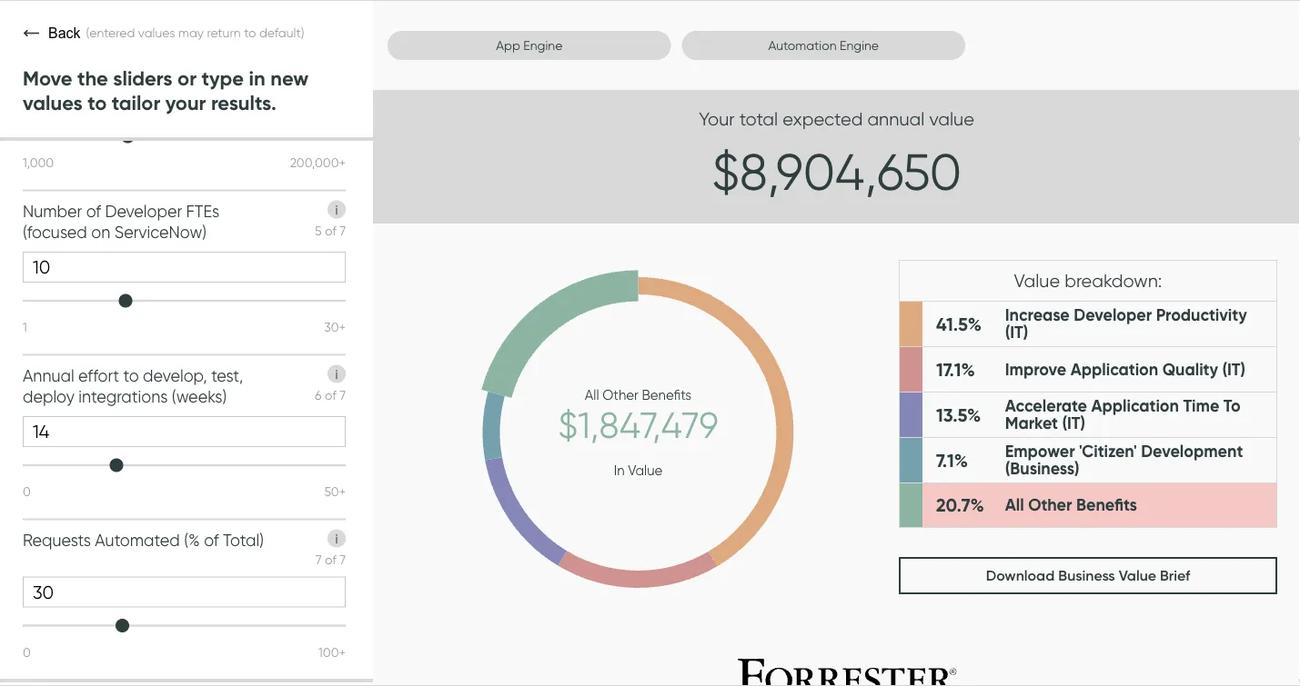 Task type: describe. For each thing, give the bounding box(es) containing it.
all for all other benefits
[[1005, 495, 1024, 516]]

41.5%
[[936, 313, 982, 336]]

sliders
[[113, 65, 172, 90]]

results.
[[211, 90, 276, 115]]

increase
[[1005, 305, 1070, 325]]

deploy
[[23, 387, 74, 407]]

i for number of developer ftes (focused on servicenow)
[[335, 202, 338, 218]]

engine for app engine
[[523, 38, 563, 53]]

(weeks)
[[172, 387, 227, 407]]

(it) inside accelerate application time to market (it)
[[1062, 414, 1086, 434]]

requests
[[23, 531, 91, 551]]

i 6 of 7
[[315, 367, 346, 404]]

other for all other benefits $1,847,479
[[603, 387, 638, 404]]

0 horizontal spatial value
[[628, 463, 663, 479]]

i for requests automated (% of total)
[[335, 532, 338, 547]]

move the sliders or type in new values to tailor your results.
[[23, 65, 309, 115]]

of right (%
[[204, 531, 219, 551]]

default)
[[259, 25, 304, 41]]

benefits for all other benefits
[[1076, 495, 1137, 516]]

(it) for 17.1%
[[1222, 359, 1246, 380]]

new
[[270, 65, 309, 90]]

(focused
[[23, 223, 87, 243]]

accelerate
[[1005, 396, 1087, 416]]

market
[[1005, 414, 1058, 434]]

improve application quality (it)
[[1005, 359, 1246, 380]]

servicenow)
[[114, 223, 207, 243]]

7 for number of developer ftes (focused on servicenow)
[[340, 224, 346, 239]]

on
[[91, 223, 110, 243]]

your
[[699, 108, 735, 130]]

0 vertical spatial values
[[138, 25, 175, 41]]

7.1%
[[936, 449, 968, 472]]

return
[[207, 25, 241, 41]]

all for all other benefits $1,847,479
[[585, 387, 599, 404]]

app engine
[[496, 38, 563, 53]]

integrations
[[79, 387, 168, 407]]

automation engine
[[768, 38, 879, 53]]

breakdown:
[[1065, 270, 1162, 292]]

i 7 of 7
[[315, 532, 346, 569]]

in
[[614, 463, 625, 479]]

ftes
[[186, 201, 220, 221]]

(entered
[[86, 25, 135, 41]]

13.5%
[[936, 404, 981, 427]]

total
[[739, 108, 778, 130]]

7 for requests automated (% of total)
[[340, 553, 346, 569]]

50+
[[324, 485, 346, 501]]

0 for requests automated (% of total)
[[23, 645, 31, 661]]

developer inside "increase developer productivity (it)"
[[1074, 305, 1152, 325]]

i for annual effort to develop, test, deploy integrations (weeks)
[[335, 367, 338, 382]]

(it) for 41.5%
[[1005, 323, 1028, 343]]

move
[[23, 65, 72, 90]]

in value
[[614, 463, 663, 479]]

'citizen'
[[1079, 441, 1137, 462]]

effort
[[78, 366, 119, 386]]

1
[[23, 320, 27, 336]]

to inside annual effort to develop, test, deploy integrations (weeks)
[[123, 366, 139, 386]]

(%
[[184, 531, 200, 551]]

development
[[1141, 441, 1243, 462]]

(business)
[[1005, 459, 1080, 479]]



Task type: locate. For each thing, give the bounding box(es) containing it.
None text field
[[23, 253, 346, 284]]

to left tailor
[[88, 90, 107, 115]]

other inside all other benefits $1,847,479
[[603, 387, 638, 404]]

of inside i 6 of 7
[[325, 388, 336, 404]]

accelerate application time to market (it)
[[1005, 396, 1241, 434]]

application
[[1071, 359, 1158, 380], [1091, 396, 1179, 416]]

application for 17.1%
[[1071, 359, 1158, 380]]

i down 200,000+
[[335, 202, 338, 218]]

2 vertical spatial to
[[123, 366, 139, 386]]

increase developer productivity (it)
[[1005, 305, 1247, 343]]

all other benefits
[[1005, 495, 1137, 516]]

2 engine from the left
[[840, 38, 879, 53]]

i inside i 5 of 7
[[335, 202, 338, 218]]

0 for annual effort to develop, test, deploy integrations (weeks)
[[23, 485, 31, 501]]

1 0 from the top
[[23, 485, 31, 501]]

other down (business)
[[1028, 495, 1072, 516]]

of inside number of developer ftes (focused on servicenow)
[[86, 201, 101, 221]]

None button
[[21, 23, 86, 43], [899, 558, 1277, 595], [21, 23, 86, 43], [899, 558, 1277, 595]]

1 vertical spatial all
[[1005, 495, 1024, 516]]

engine right automation
[[840, 38, 879, 53]]

1 horizontal spatial benefits
[[1076, 495, 1137, 516]]

of up on
[[86, 201, 101, 221]]

values
[[138, 25, 175, 41], [23, 90, 83, 115]]

(it) right market
[[1062, 414, 1086, 434]]

1 vertical spatial 0
[[23, 645, 31, 661]]

100+
[[319, 645, 346, 661]]

$1,847,479
[[558, 404, 719, 448]]

application up accelerate application time to market (it)
[[1071, 359, 1158, 380]]

7 inside i 5 of 7
[[340, 224, 346, 239]]

(entered values may return to default)
[[86, 25, 304, 41]]

0 vertical spatial to
[[244, 25, 256, 41]]

2 horizontal spatial (it)
[[1222, 359, 1246, 380]]

time
[[1183, 396, 1220, 416]]

i
[[335, 202, 338, 218], [335, 367, 338, 382], [335, 532, 338, 547]]

1 horizontal spatial engine
[[840, 38, 879, 53]]

value breakdown:
[[1014, 270, 1162, 292]]

number of developer ftes (focused on servicenow)
[[23, 201, 220, 243]]

tailor
[[112, 90, 160, 115]]

0 horizontal spatial all
[[585, 387, 599, 404]]

all other benefits $1,847,479
[[558, 387, 719, 448]]

6
[[315, 388, 322, 404]]

2 i from the top
[[335, 367, 338, 382]]

developer
[[105, 201, 182, 221], [1074, 305, 1152, 325]]

$8,904,650
[[712, 141, 962, 204]]

(it)
[[1005, 323, 1028, 343], [1222, 359, 1246, 380], [1062, 414, 1086, 434]]

1 horizontal spatial all
[[1005, 495, 1024, 516]]

(it) up improve
[[1005, 323, 1028, 343]]

2 vertical spatial (it)
[[1062, 414, 1086, 434]]

engine right app
[[523, 38, 563, 53]]

i down 50+
[[335, 532, 338, 547]]

0 horizontal spatial to
[[88, 90, 107, 115]]

the
[[77, 65, 108, 90]]

your
[[165, 90, 206, 115]]

developer up servicenow)
[[105, 201, 182, 221]]

1 vertical spatial (it)
[[1222, 359, 1246, 380]]

0 horizontal spatial developer
[[105, 201, 182, 221]]

1 vertical spatial values
[[23, 90, 83, 115]]

0 horizontal spatial values
[[23, 90, 83, 115]]

to inside move the sliders or type in new values to tailor your results.
[[88, 90, 107, 115]]

0 horizontal spatial engine
[[523, 38, 563, 53]]

0 vertical spatial application
[[1071, 359, 1158, 380]]

may
[[178, 25, 204, 41]]

type
[[201, 65, 244, 90]]

0 vertical spatial i
[[335, 202, 338, 218]]

0 vertical spatial all
[[585, 387, 599, 404]]

improve
[[1005, 359, 1067, 380]]

1 vertical spatial other
[[1028, 495, 1072, 516]]

(it) inside "increase developer productivity (it)"
[[1005, 323, 1028, 343]]

benefits inside all other benefits $1,847,479
[[642, 387, 692, 404]]

value
[[929, 108, 974, 130]]

requests automated (% of total)
[[23, 531, 264, 551]]

to up integrations
[[123, 366, 139, 386]]

of right 6
[[325, 388, 336, 404]]

total)
[[223, 531, 264, 551]]

i 5 of 7
[[315, 202, 346, 239]]

of down 50+
[[325, 553, 336, 569]]

2 horizontal spatial to
[[244, 25, 256, 41]]

30+
[[324, 320, 346, 336]]

1 horizontal spatial values
[[138, 25, 175, 41]]

of for (focused
[[325, 224, 336, 239]]

app
[[496, 38, 520, 53]]

benefits
[[642, 387, 692, 404], [1076, 495, 1137, 516]]

2 0 from the top
[[23, 645, 31, 661]]

application for 13.5%
[[1091, 396, 1179, 416]]

3 i from the top
[[335, 532, 338, 547]]

1 horizontal spatial developer
[[1074, 305, 1152, 325]]

of
[[86, 201, 101, 221], [325, 224, 336, 239], [325, 388, 336, 404], [204, 531, 219, 551], [325, 553, 336, 569]]

200,000+
[[290, 156, 346, 171]]

1 horizontal spatial value
[[1014, 270, 1060, 292]]

in
[[249, 65, 265, 90]]

test,
[[211, 366, 243, 386]]

2 vertical spatial i
[[335, 532, 338, 547]]

value
[[1014, 270, 1060, 292], [628, 463, 663, 479]]

other up the 'in'
[[603, 387, 638, 404]]

quality
[[1162, 359, 1218, 380]]

0 horizontal spatial (it)
[[1005, 323, 1028, 343]]

empower 'citizen' development (business)
[[1005, 441, 1243, 479]]

0 vertical spatial (it)
[[1005, 323, 1028, 343]]

of for test,
[[325, 388, 336, 404]]

1 vertical spatial application
[[1091, 396, 1179, 416]]

productivity
[[1156, 305, 1247, 325]]

0 horizontal spatial benefits
[[642, 387, 692, 404]]

1 vertical spatial developer
[[1074, 305, 1152, 325]]

1 horizontal spatial other
[[1028, 495, 1072, 516]]

20.7%
[[936, 495, 984, 517]]

application down improve application quality (it) in the right of the page
[[1091, 396, 1179, 416]]

benefits up in value
[[642, 387, 692, 404]]

(it) up to
[[1222, 359, 1246, 380]]

None text field
[[23, 417, 346, 448], [23, 578, 346, 609], [23, 417, 346, 448], [23, 578, 346, 609]]

0 horizontal spatial other
[[603, 387, 638, 404]]

of for total)
[[325, 553, 336, 569]]

or
[[177, 65, 197, 90]]

0 vertical spatial benefits
[[642, 387, 692, 404]]

values left may
[[138, 25, 175, 41]]

all
[[585, 387, 599, 404], [1005, 495, 1024, 516]]

1 i from the top
[[335, 202, 338, 218]]

1 horizontal spatial (it)
[[1062, 414, 1086, 434]]

1,000
[[23, 156, 54, 171]]

value right the 'in'
[[628, 463, 663, 479]]

annual
[[23, 366, 74, 386]]

7 inside i 6 of 7
[[340, 388, 346, 404]]

0
[[23, 485, 31, 501], [23, 645, 31, 661]]

expected
[[783, 108, 863, 130]]

to
[[244, 25, 256, 41], [88, 90, 107, 115], [123, 366, 139, 386]]

17.1%
[[936, 358, 975, 381]]

benefits for all other benefits $1,847,479
[[642, 387, 692, 404]]

engine for automation engine
[[840, 38, 879, 53]]

of inside i 7 of 7
[[325, 553, 336, 569]]

0 vertical spatial value
[[1014, 270, 1060, 292]]

developer inside number of developer ftes (focused on servicenow)
[[105, 201, 182, 221]]

automation
[[768, 38, 837, 53]]

1 vertical spatial i
[[335, 367, 338, 382]]

values up 1,000
[[23, 90, 83, 115]]

1 engine from the left
[[523, 38, 563, 53]]

0 vertical spatial other
[[603, 387, 638, 404]]

None range field
[[23, 128, 346, 146], [23, 293, 346, 311], [23, 457, 346, 476], [23, 618, 346, 636], [23, 128, 346, 146], [23, 293, 346, 311], [23, 457, 346, 476], [23, 618, 346, 636]]

i inside i 6 of 7
[[335, 367, 338, 382]]

7 for annual effort to develop, test, deploy integrations (weeks)
[[340, 388, 346, 404]]

benefits down empower 'citizen' development (business)
[[1076, 495, 1137, 516]]

1 vertical spatial to
[[88, 90, 107, 115]]

i down "30+" at top
[[335, 367, 338, 382]]

of right 5
[[325, 224, 336, 239]]

0 vertical spatial developer
[[105, 201, 182, 221]]

value up "increase"
[[1014, 270, 1060, 292]]

annual
[[867, 108, 925, 130]]

developer down breakdown:
[[1074, 305, 1152, 325]]

develop,
[[143, 366, 207, 386]]

other
[[603, 387, 638, 404], [1028, 495, 1072, 516]]

other for all other benefits
[[1028, 495, 1072, 516]]

empower
[[1005, 441, 1075, 462]]

to right return
[[244, 25, 256, 41]]

engine
[[523, 38, 563, 53], [840, 38, 879, 53]]

automated
[[95, 531, 180, 551]]

1 vertical spatial benefits
[[1076, 495, 1137, 516]]

0 vertical spatial 0
[[23, 485, 31, 501]]

1 vertical spatial value
[[628, 463, 663, 479]]

application inside accelerate application time to market (it)
[[1091, 396, 1179, 416]]

1 horizontal spatial to
[[123, 366, 139, 386]]

7
[[340, 224, 346, 239], [340, 388, 346, 404], [315, 553, 322, 569], [340, 553, 346, 569]]

annual effort to develop, test, deploy integrations (weeks)
[[23, 366, 243, 407]]

values inside move the sliders or type in new values to tailor your results.
[[23, 90, 83, 115]]

your total expected annual value
[[699, 108, 974, 130]]

of inside i 5 of 7
[[325, 224, 336, 239]]

all inside all other benefits $1,847,479
[[585, 387, 599, 404]]

5
[[315, 224, 322, 239]]

i inside i 7 of 7
[[335, 532, 338, 547]]

to
[[1224, 396, 1241, 416]]

number
[[23, 201, 82, 221]]



Task type: vqa. For each thing, say whether or not it's contained in the screenshot.


